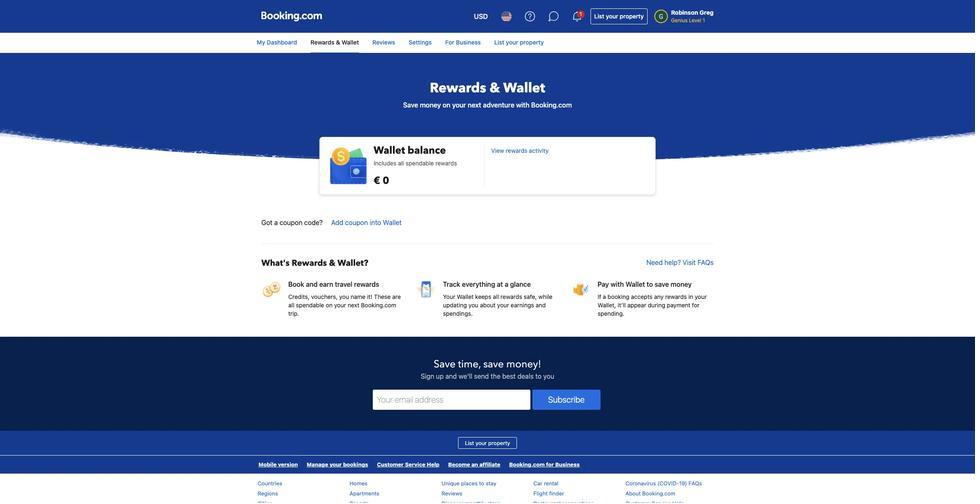 Task type: locate. For each thing, give the bounding box(es) containing it.
navigation inside the save time, save money! footer
[[254, 456, 585, 474]]

a right if
[[603, 294, 606, 301]]

1 horizontal spatial business
[[556, 462, 580, 468]]

1 horizontal spatial reviews
[[442, 491, 463, 497]]

1 vertical spatial reviews link
[[442, 491, 463, 497]]

add coupon into wallet
[[331, 219, 402, 227]]

flight finder link
[[534, 491, 564, 497]]

0 horizontal spatial reviews
[[373, 39, 395, 46]]

next down name in the bottom left of the page
[[348, 302, 360, 309]]

spending.
[[598, 310, 625, 318]]

wallet,
[[598, 302, 616, 309]]

rewards up earnings
[[501, 294, 522, 301]]

1 vertical spatial to
[[536, 373, 542, 381]]

faqs for coronavirus (covid-19) faqs about booking.com
[[689, 481, 702, 487]]

reviews left settings
[[373, 39, 395, 46]]

with up booking
[[611, 281, 624, 288]]

1 horizontal spatial list
[[495, 39, 505, 46]]

spendable down balance
[[406, 160, 434, 167]]

2 horizontal spatial list
[[595, 13, 605, 20]]

2 vertical spatial and
[[446, 373, 457, 381]]

save time, save money! footer
[[0, 337, 976, 504]]

a right 'got'
[[274, 219, 278, 227]]

2 vertical spatial you
[[544, 373, 555, 381]]

a inside if a booking accepts any rewards in your wallet, it'll appear during payment for spending.
[[603, 294, 606, 301]]

during
[[648, 302, 666, 309]]

all up "about"
[[493, 294, 499, 301]]

greg
[[700, 9, 714, 16]]

€ 0
[[374, 174, 389, 188]]

1 vertical spatial list your property link
[[488, 35, 551, 50]]

rewards
[[311, 39, 335, 46], [430, 79, 487, 98], [292, 258, 327, 269]]

0 vertical spatial next
[[468, 101, 482, 109]]

coupon left 'into'
[[345, 219, 368, 227]]

wallet inside rewards & wallet save money on your next adventure with booking.com
[[504, 79, 546, 98]]

booking.com inside coronavirus (covid-19) faqs about booking.com
[[643, 491, 676, 497]]

0 vertical spatial rewards
[[311, 39, 335, 46]]

1 horizontal spatial you
[[469, 302, 479, 309]]

2 vertical spatial list
[[465, 440, 474, 447]]

and down while
[[536, 302, 546, 309]]

unique places to stay reviews
[[442, 481, 497, 497]]

1 horizontal spatial for
[[692, 302, 700, 309]]

you down travel at the bottom left of page
[[339, 294, 349, 301]]

0 horizontal spatial spendable
[[296, 302, 324, 309]]

customer service help link
[[373, 456, 444, 474]]

2 coupon from the left
[[345, 219, 368, 227]]

usd
[[474, 13, 488, 20]]

list your property inside the save time, save money! footer
[[465, 440, 510, 447]]

&
[[336, 39, 340, 46], [490, 79, 500, 98], [329, 258, 336, 269]]

1 horizontal spatial 1
[[703, 17, 706, 24]]

0 horizontal spatial to
[[479, 481, 485, 487]]

apartments
[[350, 491, 380, 497]]

faqs right visit
[[698, 259, 714, 267]]

coupon left code?
[[280, 219, 303, 227]]

0 vertical spatial &
[[336, 39, 340, 46]]

1 horizontal spatial a
[[505, 281, 509, 288]]

wallet inside button
[[383, 219, 402, 227]]

coronavirus (covid-19) faqs link
[[626, 481, 702, 487]]

(covid-
[[658, 481, 679, 487]]

genius
[[672, 17, 688, 24]]

are
[[392, 294, 401, 301]]

Your email address email field
[[373, 390, 531, 410]]

next left adventure
[[468, 101, 482, 109]]

faqs right '19)'
[[689, 481, 702, 487]]

everything
[[462, 281, 495, 288]]

1 horizontal spatial spendable
[[406, 160, 434, 167]]

0 horizontal spatial next
[[348, 302, 360, 309]]

1 vertical spatial faqs
[[689, 481, 702, 487]]

list your property for the middle 'list your property' 'link'
[[495, 39, 544, 46]]

19)
[[679, 481, 687, 487]]

1 horizontal spatial money
[[671, 281, 692, 288]]

book
[[288, 281, 304, 288]]

0 vertical spatial with
[[516, 101, 530, 109]]

rewards for rewards & wallet
[[311, 39, 335, 46]]

coupon inside button
[[345, 219, 368, 227]]

your inside rewards & wallet save money on your next adventure with booking.com
[[452, 101, 466, 109]]

your inside the credits, vouchers, you name it! these are all spendable on your next booking.com trip.
[[334, 302, 346, 309]]

2 horizontal spatial a
[[603, 294, 606, 301]]

1 horizontal spatial coupon
[[345, 219, 368, 227]]

money
[[420, 101, 441, 109], [671, 281, 692, 288]]

1 vertical spatial next
[[348, 302, 360, 309]]

1 vertical spatial and
[[536, 302, 546, 309]]

for down in
[[692, 302, 700, 309]]

at
[[497, 281, 503, 288]]

spendings.
[[443, 310, 473, 318]]

1 horizontal spatial to
[[536, 373, 542, 381]]

0 horizontal spatial all
[[288, 302, 295, 309]]

0 horizontal spatial a
[[274, 219, 278, 227]]

mobile
[[259, 462, 277, 468]]

business
[[456, 39, 481, 46], [556, 462, 580, 468]]

car rental link
[[534, 481, 559, 487]]

1 horizontal spatial save
[[655, 281, 669, 288]]

1 horizontal spatial all
[[398, 160, 404, 167]]

0 horizontal spatial on
[[326, 302, 333, 309]]

booking.com online hotel reservations image
[[262, 11, 322, 21]]

1 vertical spatial all
[[493, 294, 499, 301]]

0 horizontal spatial 1
[[580, 11, 582, 17]]

list inside the save time, save money! footer
[[465, 440, 474, 447]]

2 vertical spatial a
[[603, 294, 606, 301]]

spendable inside wallet balance includes all spendable rewards
[[406, 160, 434, 167]]

version
[[278, 462, 298, 468]]

for up rental in the bottom right of the page
[[546, 462, 554, 468]]

unique
[[442, 481, 460, 487]]

list right 1 button on the top of page
[[595, 13, 605, 20]]

become
[[449, 462, 470, 468]]

1 vertical spatial business
[[556, 462, 580, 468]]

1 horizontal spatial and
[[446, 373, 457, 381]]

rewards down balance
[[436, 160, 457, 167]]

your
[[443, 294, 456, 301]]

0 vertical spatial reviews
[[373, 39, 395, 46]]

view rewards activity link
[[491, 147, 549, 154]]

list for the middle 'list your property' 'link'
[[495, 39, 505, 46]]

1 vertical spatial &
[[490, 79, 500, 98]]

updating
[[443, 302, 467, 309]]

and inside save time, save money! sign up and we'll send the best deals to you
[[446, 373, 457, 381]]

all inside wallet balance includes all spendable rewards
[[398, 160, 404, 167]]

wallet inside wallet balance includes all spendable rewards
[[374, 144, 405, 158]]

2 vertical spatial to
[[479, 481, 485, 487]]

we'll
[[459, 373, 473, 381]]

& inside rewards & wallet save money on your next adventure with booking.com
[[490, 79, 500, 98]]

1 vertical spatial list your property
[[495, 39, 544, 46]]

a right at
[[505, 281, 509, 288]]

list right for business at top
[[495, 39, 505, 46]]

rewards up 'payment'
[[666, 294, 687, 301]]

1 horizontal spatial property
[[520, 39, 544, 46]]

for business
[[445, 39, 481, 46]]

if
[[598, 294, 602, 301]]

to
[[647, 281, 653, 288], [536, 373, 542, 381], [479, 481, 485, 487]]

2 vertical spatial list your property
[[465, 440, 510, 447]]

2 horizontal spatial and
[[536, 302, 546, 309]]

spendable down credits,
[[296, 302, 324, 309]]

to right "deals"
[[536, 373, 542, 381]]

1 vertical spatial money
[[671, 281, 692, 288]]

faqs inside coronavirus (covid-19) faqs about booking.com
[[689, 481, 702, 487]]

wallet balance includes all spendable rewards
[[374, 144, 457, 167]]

0 horizontal spatial reviews link
[[366, 35, 402, 50]]

booking.com inside "link"
[[509, 462, 545, 468]]

& for rewards & wallet save money on your next adventure with booking.com
[[490, 79, 500, 98]]

0 horizontal spatial save
[[403, 101, 418, 109]]

with right adventure
[[516, 101, 530, 109]]

list up become an affiliate
[[465, 440, 474, 447]]

0 vertical spatial list your property
[[595, 13, 644, 20]]

business up rental in the bottom right of the page
[[556, 462, 580, 468]]

0 horizontal spatial coupon
[[280, 219, 303, 227]]

best
[[503, 373, 516, 381]]

1 vertical spatial save
[[484, 358, 504, 372]]

1 vertical spatial spendable
[[296, 302, 324, 309]]

and left earn
[[306, 281, 318, 288]]

all
[[398, 160, 404, 167], [493, 294, 499, 301], [288, 302, 295, 309]]

you right "deals"
[[544, 373, 555, 381]]

save up the 'the'
[[484, 358, 504, 372]]

car
[[534, 481, 543, 487]]

add coupon into wallet link
[[328, 215, 405, 230]]

vouchers,
[[311, 294, 338, 301]]

code?
[[304, 219, 323, 227]]

list
[[595, 13, 605, 20], [495, 39, 505, 46], [465, 440, 474, 447]]

1 vertical spatial you
[[469, 302, 479, 309]]

homes link
[[350, 481, 368, 487]]

for inside "link"
[[546, 462, 554, 468]]

1 vertical spatial reviews
[[442, 491, 463, 497]]

customer service help
[[377, 462, 440, 468]]

all inside your wallet keeps all rewards safe, while updating you about your earnings and spendings.
[[493, 294, 499, 301]]

2 vertical spatial all
[[288, 302, 295, 309]]

all right includes
[[398, 160, 404, 167]]

1 horizontal spatial &
[[336, 39, 340, 46]]

coupon
[[280, 219, 303, 227], [345, 219, 368, 227]]

1 horizontal spatial next
[[468, 101, 482, 109]]

2 vertical spatial &
[[329, 258, 336, 269]]

1 vertical spatial for
[[546, 462, 554, 468]]

become an affiliate
[[449, 462, 501, 468]]

0 vertical spatial on
[[443, 101, 451, 109]]

2 vertical spatial property
[[489, 440, 510, 447]]

1 vertical spatial on
[[326, 302, 333, 309]]

all up trip.
[[288, 302, 295, 309]]

become an affiliate link
[[444, 456, 505, 474]]

into
[[370, 219, 381, 227]]

0 horizontal spatial business
[[456, 39, 481, 46]]

2 horizontal spatial &
[[490, 79, 500, 98]]

0 horizontal spatial for
[[546, 462, 554, 468]]

0 vertical spatial save
[[655, 281, 669, 288]]

1 vertical spatial with
[[611, 281, 624, 288]]

for business link
[[439, 35, 488, 50]]

rewards for rewards & wallet save money on your next adventure with booking.com
[[430, 79, 487, 98]]

and right up
[[446, 373, 457, 381]]

navigation
[[254, 456, 585, 474]]

0 vertical spatial money
[[420, 101, 441, 109]]

your
[[606, 13, 619, 20], [506, 39, 519, 46], [452, 101, 466, 109], [695, 294, 707, 301], [334, 302, 346, 309], [497, 302, 509, 309], [476, 440, 487, 447], [330, 462, 342, 468]]

reviews link
[[366, 35, 402, 50], [442, 491, 463, 497]]

2 horizontal spatial all
[[493, 294, 499, 301]]

save up any
[[655, 281, 669, 288]]

list for 'list your property' 'link' inside the the save time, save money! footer
[[465, 440, 474, 447]]

the
[[491, 373, 501, 381]]

0 vertical spatial a
[[274, 219, 278, 227]]

keeps
[[475, 294, 492, 301]]

0 horizontal spatial save
[[484, 358, 504, 372]]

you down keeps
[[469, 302, 479, 309]]

0 vertical spatial save
[[403, 101, 418, 109]]

car rental flight finder
[[534, 481, 564, 497]]

2 horizontal spatial you
[[544, 373, 555, 381]]

1 vertical spatial property
[[520, 39, 544, 46]]

1 vertical spatial rewards
[[430, 79, 487, 98]]

1 horizontal spatial with
[[611, 281, 624, 288]]

0 vertical spatial you
[[339, 294, 349, 301]]

business right for
[[456, 39, 481, 46]]

0 vertical spatial faqs
[[698, 259, 714, 267]]

1 button
[[567, 6, 587, 26]]

on inside the credits, vouchers, you name it! these are all spendable on your next booking.com trip.
[[326, 302, 333, 309]]

with inside rewards & wallet save money on your next adventure with booking.com
[[516, 101, 530, 109]]

0 vertical spatial to
[[647, 281, 653, 288]]

save inside rewards & wallet save money on your next adventure with booking.com
[[403, 101, 418, 109]]

rewards inside if a booking accepts any rewards in your wallet, it'll appear during payment for spending.
[[666, 294, 687, 301]]

for
[[445, 39, 455, 46]]

all inside the credits, vouchers, you name it! these are all spendable on your next booking.com trip.
[[288, 302, 295, 309]]

property
[[620, 13, 644, 20], [520, 39, 544, 46], [489, 440, 510, 447]]

money inside rewards & wallet save money on your next adventure with booking.com
[[420, 101, 441, 109]]

2 vertical spatial list your property link
[[458, 438, 517, 450]]

rewards & wallet
[[311, 39, 359, 46]]

it'll
[[618, 302, 626, 309]]

and inside your wallet keeps all rewards safe, while updating you about your earnings and spendings.
[[536, 302, 546, 309]]

regions link
[[258, 491, 278, 497]]

0 vertical spatial spendable
[[406, 160, 434, 167]]

an
[[472, 462, 478, 468]]

save
[[403, 101, 418, 109], [434, 358, 456, 372]]

1 horizontal spatial reviews link
[[442, 491, 463, 497]]

0 vertical spatial all
[[398, 160, 404, 167]]

1 horizontal spatial save
[[434, 358, 456, 372]]

to left the stay
[[479, 481, 485, 487]]

and
[[306, 281, 318, 288], [536, 302, 546, 309], [446, 373, 457, 381]]

reviews link left settings
[[366, 35, 402, 50]]

to up accepts
[[647, 281, 653, 288]]

reviews down unique
[[442, 491, 463, 497]]

0 horizontal spatial and
[[306, 281, 318, 288]]

rewards inside rewards & wallet save money on your next adventure with booking.com
[[430, 79, 487, 98]]

reviews link down unique
[[442, 491, 463, 497]]

0 vertical spatial property
[[620, 13, 644, 20]]

for inside if a booking accepts any rewards in your wallet, it'll appear during payment for spending.
[[692, 302, 700, 309]]

navigation containing mobile version
[[254, 456, 585, 474]]

1 vertical spatial list
[[495, 39, 505, 46]]

property inside the save time, save money! footer
[[489, 440, 510, 447]]

visit
[[683, 259, 696, 267]]

0 horizontal spatial list
[[465, 440, 474, 447]]

homes
[[350, 481, 368, 487]]

0 vertical spatial and
[[306, 281, 318, 288]]

0 horizontal spatial you
[[339, 294, 349, 301]]

0 horizontal spatial property
[[489, 440, 510, 447]]



Task type: describe. For each thing, give the bounding box(es) containing it.
countries link
[[258, 481, 282, 487]]

time,
[[458, 358, 481, 372]]

name
[[351, 294, 366, 301]]

credits,
[[288, 294, 310, 301]]

track
[[443, 281, 461, 288]]

need help? visit faqs
[[647, 259, 714, 267]]

save inside save time, save money! sign up and we'll send the best deals to you
[[434, 358, 456, 372]]

robinson greg genius level 1
[[672, 9, 714, 24]]

your inside your wallet keeps all rewards safe, while updating you about your earnings and spendings.
[[497, 302, 509, 309]]

what's rewards & wallet?
[[262, 258, 369, 269]]

need help? visit faqs link
[[647, 258, 714, 270]]

booking.com for business link
[[505, 456, 584, 474]]

add
[[331, 219, 344, 227]]

save time, save money! sign up and we'll send the best deals to you
[[421, 358, 555, 381]]

includes
[[374, 160, 397, 167]]

got
[[262, 219, 273, 227]]

rewards & wallet link
[[311, 35, 359, 53]]

you inside your wallet keeps all rewards safe, while updating you about your earnings and spendings.
[[469, 302, 479, 309]]

my dashboard link
[[257, 35, 304, 50]]

rewards inside wallet balance includes all spendable rewards
[[436, 160, 457, 167]]

credits, vouchers, you name it! these are all spendable on your next booking.com trip.
[[288, 294, 401, 318]]

help
[[427, 462, 440, 468]]

bookings
[[343, 462, 368, 468]]

safe,
[[524, 294, 537, 301]]

a for got
[[274, 219, 278, 227]]

dashboard
[[267, 39, 297, 46]]

service
[[405, 462, 426, 468]]

rewards & wallet save money on your next adventure with booking.com
[[403, 79, 572, 109]]

manage your bookings link
[[303, 456, 373, 474]]

if a booking accepts any rewards in your wallet, it'll appear during payment for spending.
[[598, 294, 707, 318]]

regions
[[258, 491, 278, 497]]

view
[[491, 147, 504, 154]]

about
[[480, 302, 496, 309]]

next inside rewards & wallet save money on your next adventure with booking.com
[[468, 101, 482, 109]]

1 inside button
[[580, 11, 582, 17]]

accepts
[[631, 294, 653, 301]]

on inside rewards & wallet save money on your next adventure with booking.com
[[443, 101, 451, 109]]

payment
[[667, 302, 691, 309]]

up
[[436, 373, 444, 381]]

reviews inside unique places to stay reviews
[[442, 491, 463, 497]]

level
[[689, 17, 702, 24]]

subscribe button
[[533, 390, 601, 410]]

2 horizontal spatial to
[[647, 281, 653, 288]]

what's
[[262, 258, 290, 269]]

1 inside robinson greg genius level 1
[[703, 17, 706, 24]]

a for if
[[603, 294, 606, 301]]

1 vertical spatial a
[[505, 281, 509, 288]]

homes apartments
[[350, 481, 380, 497]]

& for rewards & wallet
[[336, 39, 340, 46]]

you inside the credits, vouchers, you name it! these are all spendable on your next booking.com trip.
[[339, 294, 349, 301]]

got a coupon code?
[[262, 219, 323, 227]]

activity
[[529, 147, 549, 154]]

countries
[[258, 481, 282, 487]]

money!
[[507, 358, 542, 372]]

manage your bookings
[[307, 462, 368, 468]]

customer
[[377, 462, 404, 468]]

my
[[257, 39, 265, 46]]

0 horizontal spatial &
[[329, 258, 336, 269]]

any
[[654, 294, 664, 301]]

unique places to stay link
[[442, 481, 497, 487]]

while
[[539, 294, 553, 301]]

0 vertical spatial list
[[595, 13, 605, 20]]

to inside unique places to stay reviews
[[479, 481, 485, 487]]

mobile version
[[259, 462, 298, 468]]

pay with wallet to save money
[[598, 281, 692, 288]]

2 vertical spatial rewards
[[292, 258, 327, 269]]

coronavirus (covid-19) faqs about booking.com
[[626, 481, 702, 497]]

sign
[[421, 373, 434, 381]]

you inside save time, save money! sign up and we'll send the best deals to you
[[544, 373, 555, 381]]

book and earn travel rewards
[[288, 281, 379, 288]]

1 coupon from the left
[[280, 219, 303, 227]]

add coupon into wallet button
[[328, 215, 405, 230]]

rewards inside your wallet keeps all rewards safe, while updating you about your earnings and spendings.
[[501, 294, 522, 301]]

faqs for need help? visit faqs
[[698, 259, 714, 267]]

business inside "link"
[[556, 462, 580, 468]]

my dashboard
[[257, 39, 297, 46]]

your inside if a booking accepts any rewards in your wallet, it'll appear during payment for spending.
[[695, 294, 707, 301]]

rewards right view
[[506, 147, 528, 154]]

countries regions
[[258, 481, 282, 497]]

spendable inside the credits, vouchers, you name it! these are all spendable on your next booking.com trip.
[[296, 302, 324, 309]]

about
[[626, 491, 641, 497]]

stay
[[486, 481, 497, 487]]

these
[[374, 294, 391, 301]]

trip.
[[288, 310, 299, 318]]

coronavirus
[[626, 481, 656, 487]]

0 vertical spatial business
[[456, 39, 481, 46]]

wallet?
[[338, 258, 369, 269]]

pay
[[598, 281, 609, 288]]

list your property link inside the save time, save money! footer
[[458, 438, 517, 450]]

need
[[647, 259, 663, 267]]

save inside save time, save money! sign up and we'll send the best deals to you
[[484, 358, 504, 372]]

robinson
[[672, 9, 699, 16]]

next inside the credits, vouchers, you name it! these are all spendable on your next booking.com trip.
[[348, 302, 360, 309]]

flight
[[534, 491, 548, 497]]

booking.com inside the credits, vouchers, you name it! these are all spendable on your next booking.com trip.
[[361, 302, 396, 309]]

track everything at a glance
[[443, 281, 531, 288]]

list your property for 'list your property' 'link' inside the the save time, save money! footer
[[465, 440, 510, 447]]

about booking.com link
[[626, 491, 676, 497]]

booking.com inside rewards & wallet save money on your next adventure with booking.com
[[531, 101, 572, 109]]

settings
[[409, 39, 432, 46]]

apartments link
[[350, 491, 380, 497]]

all for balance
[[398, 160, 404, 167]]

all for wallet
[[493, 294, 499, 301]]

earnings
[[511, 302, 534, 309]]

earn
[[319, 281, 333, 288]]

travel
[[335, 281, 353, 288]]

2 horizontal spatial property
[[620, 13, 644, 20]]

rental
[[544, 481, 559, 487]]

to inside save time, save money! sign up and we'll send the best deals to you
[[536, 373, 542, 381]]

balance
[[408, 144, 446, 158]]

rewards up the it!
[[354, 281, 379, 288]]

0 vertical spatial list your property link
[[591, 8, 648, 24]]

wallet inside your wallet keeps all rewards safe, while updating you about your earnings and spendings.
[[457, 294, 474, 301]]

view rewards activity
[[491, 147, 549, 154]]

property for the middle 'list your property' 'link'
[[520, 39, 544, 46]]

affiliate
[[480, 462, 501, 468]]

help?
[[665, 259, 681, 267]]

property for 'list your property' 'link' inside the the save time, save money! footer
[[489, 440, 510, 447]]

in
[[689, 294, 694, 301]]



Task type: vqa. For each thing, say whether or not it's contained in the screenshot.
Deals
yes



